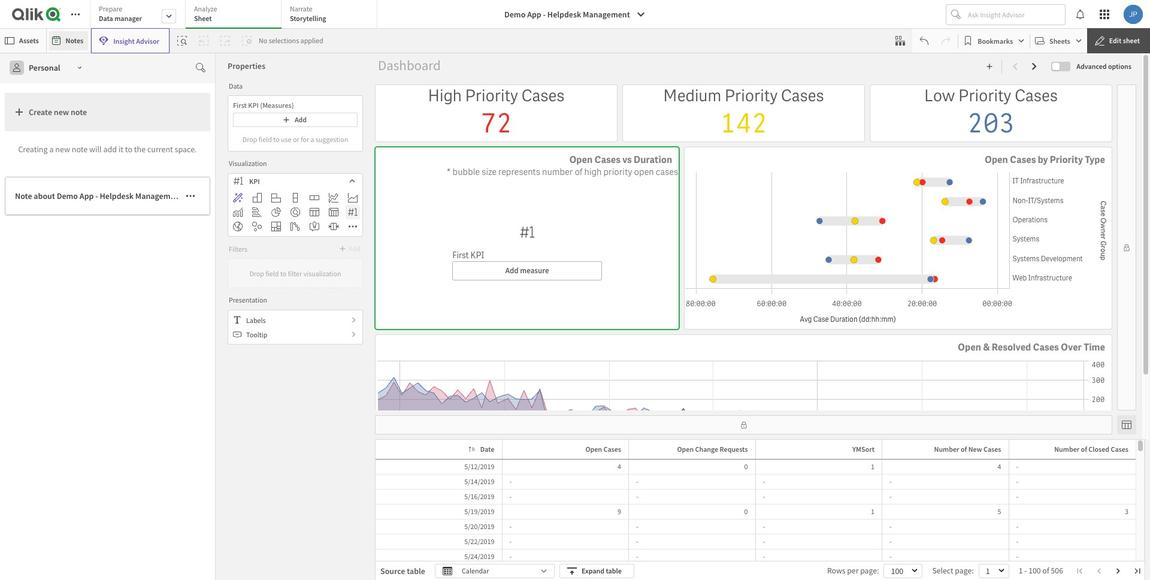 Task type: vqa. For each thing, say whether or not it's contained in the screenshot.


Task type: locate. For each thing, give the bounding box(es) containing it.
note right the "create" at the top left
[[71, 107, 87, 117]]

0 vertical spatial add
[[295, 115, 307, 124]]

1 horizontal spatial a
[[311, 135, 314, 144]]

open inside button
[[677, 445, 694, 454]]

506
[[1051, 565, 1064, 576]]

4 down number of new cases
[[998, 462, 1002, 471]]

of left high
[[575, 166, 583, 178]]

a right for
[[311, 135, 314, 144]]

4 down open cases
[[618, 462, 621, 471]]

1 vertical spatial management
[[135, 191, 182, 201]]

0 horizontal spatial page
[[861, 565, 877, 576]]

date
[[480, 445, 495, 454]]

0 vertical spatial 0
[[745, 462, 748, 471]]

1 horizontal spatial helpdesk
[[548, 9, 581, 20]]

priority for 72
[[465, 85, 518, 106]]

time
[[1084, 341, 1106, 354]]

horizontal combo chart image
[[252, 207, 262, 217]]

first kpi (measures)
[[233, 101, 294, 110]]

0 vertical spatial note
[[71, 107, 87, 117]]

2 0 from the top
[[745, 507, 748, 516]]

assets button
[[2, 31, 44, 50]]

5
[[998, 507, 1002, 516]]

open inside button
[[586, 445, 602, 454]]

0 vertical spatial helpdesk
[[548, 9, 581, 20]]

number
[[934, 445, 960, 454], [1055, 445, 1080, 454]]

kpi inside 'button'
[[249, 176, 260, 185]]

donut chart image
[[291, 207, 300, 217]]

0 horizontal spatial click to unlock sheet layout image
[[740, 421, 747, 428]]

0 horizontal spatial 4
[[618, 462, 621, 471]]

table inside button
[[606, 566, 622, 575]]

0 horizontal spatial helpdesk
[[100, 191, 134, 201]]

to left use
[[273, 135, 280, 144]]

table right source
[[407, 566, 425, 576]]

: right select
[[972, 565, 974, 576]]

priority inside medium priority cases 142
[[725, 85, 778, 106]]

open for priority
[[985, 154, 1008, 166]]

cases inside number of new cases button
[[984, 445, 1002, 454]]

0 horizontal spatial add
[[295, 115, 307, 124]]

select
[[933, 565, 954, 576]]

box plot image
[[329, 222, 339, 231]]

selections
[[269, 36, 299, 45]]

1 vertical spatial demo
[[57, 191, 78, 201]]

1 number from the left
[[934, 445, 960, 454]]

click to unlock sheet layout image
[[1123, 244, 1131, 251], [740, 421, 747, 428]]

number left closed
[[1055, 445, 1080, 454]]

edit
[[1110, 36, 1122, 45]]

no selections applied
[[259, 36, 323, 45]]

size
[[482, 166, 497, 178]]

expand
[[582, 566, 605, 575]]

number of closed cases
[[1055, 445, 1129, 454]]

app inside button
[[80, 191, 94, 201]]

prepare
[[99, 4, 122, 13]]

0 horizontal spatial data
[[99, 14, 113, 23]]

to
[[273, 135, 280, 144], [125, 144, 132, 154]]

or
[[293, 135, 299, 144]]

medium priority cases 142
[[663, 85, 824, 141]]

create new sheet image
[[986, 63, 994, 70]]

management
[[583, 9, 630, 20], [135, 191, 182, 201]]

1 vertical spatial first
[[452, 250, 469, 261]]

first for first kpi (measures)
[[233, 101, 247, 110]]

1 horizontal spatial number
[[1055, 445, 1080, 454]]

data down prepare
[[99, 14, 113, 23]]

kpi inside 'first kpi add measure'
[[471, 250, 484, 261]]

vs
[[623, 154, 632, 166]]

tab list containing prepare
[[90, 0, 382, 30]]

add left measure
[[506, 266, 519, 276]]

add up for
[[295, 115, 307, 124]]

1 horizontal spatial app
[[527, 9, 542, 20]]

2 4 from the left
[[998, 462, 1002, 471]]

5/19/2019
[[465, 507, 495, 516]]

next sheet: performance image
[[1030, 62, 1040, 71]]

0 vertical spatial 1
[[871, 462, 875, 471]]

field
[[259, 135, 272, 144]]

labels button
[[228, 313, 363, 327]]

kpi left (measures)
[[248, 101, 259, 110]]

kpi up 2023) on the left of the page
[[249, 176, 260, 185]]

open inside open cases vs duration * bubble size represents number of high priority open cases
[[569, 154, 593, 166]]

tab list
[[90, 0, 382, 30]]

1 horizontal spatial page
[[955, 565, 972, 576]]

1 vertical spatial 1
[[871, 507, 875, 516]]

kpi up add measure "button"
[[471, 250, 484, 261]]

5/22/2019
[[465, 537, 495, 546]]

notes
[[66, 36, 83, 45]]

cases inside open cases button
[[604, 445, 621, 454]]

rows per page :
[[827, 565, 879, 576]]

0 vertical spatial new
[[54, 107, 69, 117]]

priority inside low priority cases 203
[[959, 85, 1012, 106]]

helpdesk inside button
[[100, 191, 134, 201]]

new right the "create" at the top left
[[54, 107, 69, 117]]

number
[[542, 166, 573, 178]]

2 : from the left
[[972, 565, 974, 576]]

of inside number of closed cases button
[[1081, 445, 1088, 454]]

open cases
[[586, 445, 621, 454]]

number left new on the bottom right of the page
[[934, 445, 960, 454]]

0 horizontal spatial app
[[80, 191, 94, 201]]

current
[[147, 144, 173, 154]]

1 horizontal spatial first
[[452, 250, 469, 261]]

a
[[311, 135, 314, 144], [49, 144, 54, 154]]

0 vertical spatial demo
[[505, 9, 526, 20]]

new right creating
[[55, 144, 70, 154]]

1 horizontal spatial 4
[[998, 462, 1002, 471]]

0 vertical spatial data
[[99, 14, 113, 23]]

bubble
[[453, 166, 480, 178]]

1 vertical spatial 0
[[745, 507, 748, 516]]

note
[[15, 191, 32, 201]]

more image
[[348, 222, 358, 231]]

map image
[[233, 222, 243, 231]]

page
[[861, 565, 877, 576], [955, 565, 972, 576]]

vertical combo chart image
[[233, 207, 243, 217]]

note
[[71, 107, 87, 117], [72, 144, 88, 154]]

0 vertical spatial first
[[233, 101, 247, 110]]

0 vertical spatial click to unlock sheet layout image
[[1123, 244, 1131, 251]]

72
[[481, 106, 512, 141]]

data down properties
[[229, 81, 243, 90]]

table right the expand
[[606, 566, 622, 575]]

1 vertical spatial data
[[229, 81, 243, 90]]

change
[[695, 445, 719, 454]]

1 horizontal spatial management
[[583, 9, 630, 20]]

3
[[1125, 507, 1129, 516]]

source table
[[380, 566, 425, 576]]

0 vertical spatial kpi
[[248, 101, 259, 110]]

demo
[[505, 9, 526, 20], [57, 191, 78, 201]]

2 vertical spatial kpi
[[471, 250, 484, 261]]

scatter plot image
[[252, 222, 262, 231]]

cases
[[522, 85, 565, 106], [781, 85, 824, 106], [1015, 85, 1058, 106], [595, 154, 621, 166], [1010, 154, 1036, 166], [1033, 341, 1059, 354], [604, 445, 621, 454], [984, 445, 1002, 454], [1111, 445, 1129, 454]]

1 vertical spatial add
[[506, 266, 519, 276]]

to right it
[[125, 144, 132, 154]]

add button
[[233, 113, 358, 127]]

0 vertical spatial management
[[583, 9, 630, 20]]

open
[[634, 166, 654, 178]]

add inside 'first kpi add measure'
[[506, 266, 519, 276]]

1 horizontal spatial :
[[972, 565, 974, 576]]

*
[[447, 166, 451, 178]]

assets
[[19, 36, 39, 45]]

203
[[968, 106, 1015, 141]]

1 vertical spatial helpdesk
[[100, 191, 134, 201]]

1 horizontal spatial to
[[273, 135, 280, 144]]

application containing 72
[[0, 0, 1150, 580]]

(measures)
[[260, 101, 294, 110]]

resolved
[[992, 341, 1031, 354]]

priority right medium
[[725, 85, 778, 106]]

kpi
[[248, 101, 259, 110], [249, 176, 260, 185], [471, 250, 484, 261]]

add
[[103, 144, 117, 154]]

table for expand table
[[606, 566, 622, 575]]

1 vertical spatial app
[[80, 191, 94, 201]]

space.
[[175, 144, 197, 154]]

(november
[[184, 191, 224, 201]]

number of new cases
[[934, 445, 1002, 454]]

edit sheet button
[[1087, 28, 1150, 53]]

new
[[969, 445, 982, 454]]

open change requests
[[677, 445, 748, 454]]

0 horizontal spatial number
[[934, 445, 960, 454]]

tooltip
[[246, 330, 267, 339]]

ymsort
[[853, 445, 875, 454]]

0 horizontal spatial demo
[[57, 191, 78, 201]]

smart search image
[[177, 36, 187, 46]]

priority
[[465, 85, 518, 106], [725, 85, 778, 106], [959, 85, 1012, 106], [1050, 154, 1083, 166]]

1 4 from the left
[[618, 462, 621, 471]]

type
[[1085, 154, 1106, 166]]

number of new cases button
[[919, 442, 1006, 457]]

app inside button
[[527, 9, 542, 20]]

of inside open cases vs duration * bubble size represents number of high priority open cases
[[575, 166, 583, 178]]

search notes image
[[196, 63, 206, 73]]

note left will on the top left of page
[[72, 144, 88, 154]]

2 number from the left
[[1055, 445, 1080, 454]]

1 0 from the top
[[745, 462, 748, 471]]

of left closed
[[1081, 445, 1088, 454]]

0 vertical spatial app
[[527, 9, 542, 20]]

low
[[925, 85, 955, 106]]

0 horizontal spatial to
[[125, 144, 132, 154]]

treemap image
[[271, 222, 281, 231]]

first inside 'first kpi add measure'
[[452, 250, 469, 261]]

cases inside open cases vs duration * bubble size represents number of high priority open cases
[[595, 154, 621, 166]]

for
[[301, 135, 309, 144]]

page right select
[[955, 565, 972, 576]]

narrate
[[290, 4, 313, 13]]

1 vertical spatial kpi
[[249, 176, 260, 185]]

1 horizontal spatial data
[[229, 81, 243, 90]]

first kpi add measure
[[452, 250, 549, 276]]

medium
[[663, 85, 722, 106]]

1 horizontal spatial click to unlock sheet layout image
[[1123, 244, 1131, 251]]

priority inside high priority cases 72
[[465, 85, 518, 106]]

open
[[569, 154, 593, 166], [985, 154, 1008, 166], [958, 341, 981, 354], [586, 445, 602, 454], [677, 445, 694, 454]]

page right per
[[861, 565, 877, 576]]

0 horizontal spatial table
[[407, 566, 425, 576]]

142
[[720, 106, 768, 141]]

tooltip button
[[228, 327, 363, 342]]

1 horizontal spatial table
[[606, 566, 622, 575]]

of inside number of new cases button
[[961, 445, 967, 454]]

0 horizontal spatial first
[[233, 101, 247, 110]]

new
[[54, 107, 69, 117], [55, 144, 70, 154]]

0 horizontal spatial :
[[877, 565, 879, 576]]

helpdesk
[[548, 9, 581, 20], [100, 191, 134, 201]]

: right per
[[877, 565, 879, 576]]

visualization
[[229, 159, 267, 168]]

create new note button
[[5, 93, 210, 131]]

personal button
[[5, 58, 89, 77]]

a right creating
[[49, 144, 54, 154]]

closed
[[1089, 445, 1110, 454]]

manager
[[115, 14, 142, 23]]

of
[[575, 166, 583, 178], [961, 445, 967, 454], [1081, 445, 1088, 454], [1043, 565, 1050, 576]]

demo inside button
[[505, 9, 526, 20]]

app
[[527, 9, 542, 20], [80, 191, 94, 201]]

1 horizontal spatial add
[[506, 266, 519, 276]]

of left new on the bottom right of the page
[[961, 445, 967, 454]]

0 horizontal spatial management
[[135, 191, 182, 201]]

waterfall chart image
[[291, 222, 300, 231]]

per
[[847, 565, 859, 576]]

duration
[[634, 154, 672, 166]]

application
[[0, 0, 1150, 580]]

priority down create new sheet image
[[959, 85, 1012, 106]]

1 horizontal spatial demo
[[505, 9, 526, 20]]

create new note
[[29, 107, 87, 117]]

priority right high
[[465, 85, 518, 106]]



Task type: describe. For each thing, give the bounding box(es) containing it.
labels
[[246, 315, 266, 324]]

expand table
[[582, 566, 622, 575]]

vertical stacked bar chart image
[[291, 193, 300, 203]]

1 for 5
[[871, 507, 875, 516]]

vertical grouped bar chart image
[[252, 193, 262, 203]]

represents
[[499, 166, 540, 178]]

&
[[983, 341, 990, 354]]

sheets
[[1050, 36, 1071, 45]]

about
[[34, 191, 55, 201]]

advanced options
[[1077, 62, 1132, 71]]

applied
[[301, 36, 323, 45]]

creating
[[18, 144, 48, 154]]

drop
[[243, 135, 257, 144]]

demo inside button
[[57, 191, 78, 201]]

expand table button
[[560, 564, 634, 578]]

priority for 142
[[725, 85, 778, 106]]

16,
[[226, 191, 237, 201]]

select page :
[[933, 565, 974, 576]]

go to the previous page image
[[1096, 567, 1103, 575]]

note inside button
[[71, 107, 87, 117]]

table for source table
[[407, 566, 425, 576]]

0 horizontal spatial a
[[49, 144, 54, 154]]

go to the first page image
[[1077, 567, 1084, 575]]

note about demo app - helpdesk management (november 16, 2023) button
[[5, 177, 259, 215]]

new inside button
[[54, 107, 69, 117]]

by
[[1038, 154, 1048, 166]]

pivot table image
[[329, 207, 339, 217]]

undo image
[[920, 36, 930, 46]]

management inside button
[[135, 191, 182, 201]]

2 page from the left
[[955, 565, 972, 576]]

cases inside low priority cases 203
[[1015, 85, 1058, 106]]

calendar button
[[435, 564, 555, 578]]

data inside prepare data manager
[[99, 14, 113, 23]]

calendar
[[462, 566, 489, 575]]

table image
[[310, 207, 319, 217]]

1 vertical spatial new
[[55, 144, 70, 154]]

no
[[259, 36, 267, 45]]

number for number of new cases
[[934, 445, 960, 454]]

insight
[[113, 36, 135, 45]]

cases inside high priority cases 72
[[522, 85, 565, 106]]

sheet
[[194, 14, 212, 23]]

1 vertical spatial note
[[72, 144, 88, 154]]

showing 101 rows and 6 columns. use arrow keys to navigate in table cells and tab to move to pagination controls. for the full range of keyboard navigation, see the documentation. element
[[376, 440, 1136, 580]]

first for first kpi add measure
[[452, 250, 469, 261]]

over
[[1061, 341, 1082, 354]]

dashboard
[[378, 56, 441, 74]]

high
[[584, 166, 602, 178]]

100
[[1029, 565, 1041, 576]]

prepare data manager
[[99, 4, 142, 23]]

- inside button
[[95, 191, 98, 201]]

priority for 203
[[959, 85, 1012, 106]]

low priority cases 203
[[925, 85, 1058, 141]]

requests
[[720, 445, 748, 454]]

open change requests button
[[662, 442, 753, 457]]

0 for 9
[[745, 507, 748, 516]]

pie chart image
[[271, 207, 281, 217]]

go to the next page image
[[1115, 567, 1122, 575]]

management inside button
[[583, 9, 630, 20]]

1 vertical spatial click to unlock sheet layout image
[[740, 421, 747, 428]]

- inside button
[[543, 9, 546, 20]]

cases inside number of closed cases button
[[1111, 445, 1129, 454]]

notes button
[[49, 31, 88, 50]]

properties
[[228, 61, 265, 71]]

5/20/2019
[[465, 522, 495, 531]]

selections tool image
[[896, 36, 906, 46]]

add inside button
[[295, 115, 307, 124]]

james peterson image
[[1124, 5, 1143, 24]]

hide source table viewer image
[[1122, 420, 1132, 430]]

1 : from the left
[[877, 565, 879, 576]]

kpi for first kpi add measure
[[471, 250, 484, 261]]

kpi image
[[348, 207, 358, 217]]

source
[[380, 566, 405, 576]]

advisor
[[136, 36, 159, 45]]

autochart image
[[233, 193, 243, 203]]

create
[[29, 107, 52, 117]]

5/16/2019
[[465, 492, 495, 501]]

kpi button
[[228, 174, 363, 188]]

number for number of closed cases
[[1055, 445, 1080, 454]]

open for cases
[[958, 341, 981, 354]]

9
[[618, 507, 621, 516]]

Ask Insight Advisor text field
[[966, 5, 1065, 24]]

nl insights image
[[310, 222, 319, 231]]

suggestion
[[316, 135, 348, 144]]

ymsort button
[[837, 442, 880, 457]]

date button
[[465, 442, 499, 457]]

demo app - helpdesk management button
[[497, 5, 653, 24]]

of right 100
[[1043, 565, 1050, 576]]

high
[[428, 85, 462, 106]]

5/24/2019
[[465, 552, 495, 561]]

analyze
[[194, 4, 217, 13]]

insight advisor button
[[91, 28, 170, 53]]

horizontal grouped bar chart image
[[271, 193, 281, 203]]

presentation
[[229, 295, 267, 304]]

1 page from the left
[[861, 565, 877, 576]]

line chart image
[[329, 193, 339, 203]]

area line chart image
[[348, 193, 358, 203]]

kpi for first kpi (measures)
[[248, 101, 259, 110]]

it
[[119, 144, 123, 154]]

note about demo app - helpdesk management (november 16, 2023)
[[15, 191, 259, 201]]

measure
[[520, 266, 549, 276]]

horizontal stacked bar chart image
[[310, 193, 319, 203]]

helpdesk inside button
[[548, 9, 581, 20]]

5/14/2019
[[465, 477, 495, 486]]

0 for 4
[[745, 462, 748, 471]]

open cases by priority type
[[985, 154, 1106, 166]]

1 for 4
[[871, 462, 875, 471]]

high priority cases 72
[[428, 85, 565, 141]]

2 vertical spatial 1
[[1019, 565, 1023, 576]]

sheet
[[1123, 36, 1140, 45]]

advanced
[[1077, 62, 1107, 71]]

number of closed cases button
[[1039, 442, 1134, 457]]

use
[[281, 135, 292, 144]]

edit sheet
[[1110, 36, 1140, 45]]

open for duration
[[569, 154, 593, 166]]

cases
[[656, 166, 678, 178]]

storytelling
[[290, 14, 326, 23]]

5/12/2019
[[465, 462, 495, 471]]

cases inside medium priority cases 142
[[781, 85, 824, 106]]

sheets button
[[1033, 31, 1085, 50]]

go to the last page image
[[1134, 567, 1141, 575]]

drop field to use or for a suggestion
[[243, 135, 348, 144]]

1 - 100 of 506
[[1019, 565, 1064, 576]]

insight advisor
[[113, 36, 159, 45]]

priority right by
[[1050, 154, 1083, 166]]

options
[[1108, 62, 1132, 71]]

2023)
[[239, 191, 259, 201]]



